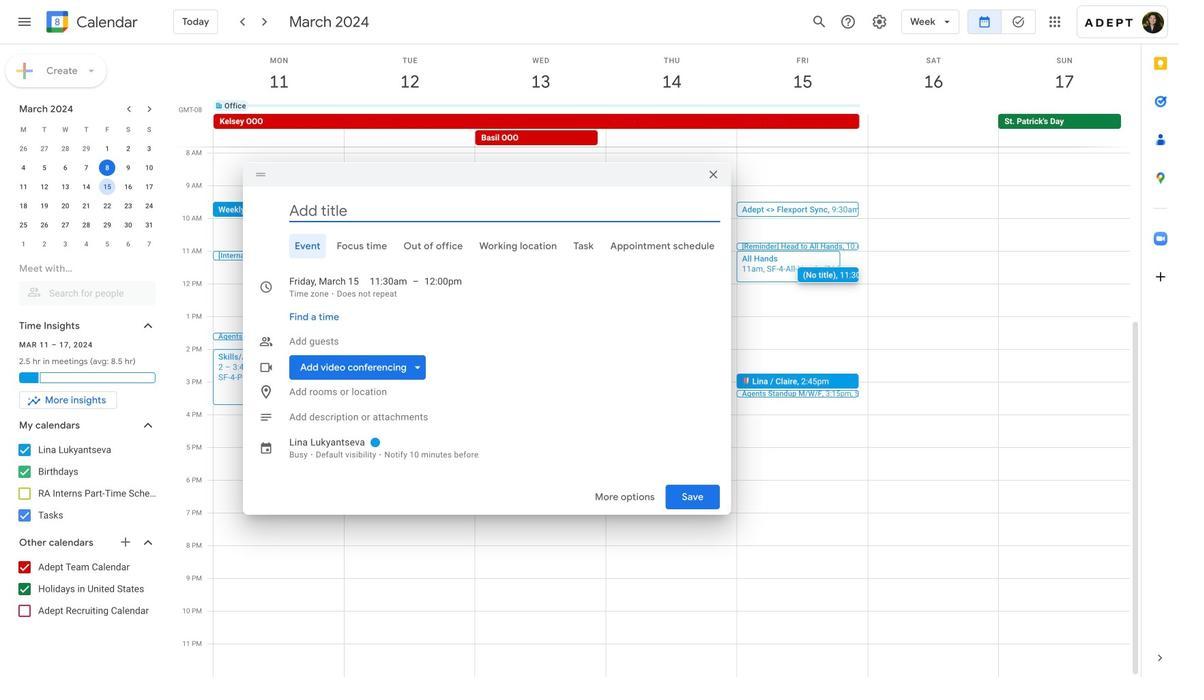 Task type: locate. For each thing, give the bounding box(es) containing it.
cell
[[345, 100, 476, 111], [476, 100, 607, 111], [607, 100, 738, 111], [738, 100, 869, 111], [869, 100, 1000, 111], [1000, 100, 1131, 111], [345, 114, 475, 147], [606, 114, 737, 147], [737, 114, 868, 147], [868, 114, 999, 147], [97, 158, 118, 177], [97, 177, 118, 197]]

heading
[[74, 14, 138, 30]]

row
[[208, 89, 1141, 122], [208, 114, 1141, 147], [13, 120, 160, 139], [13, 139, 160, 158], [13, 158, 160, 177], [13, 177, 160, 197], [13, 197, 160, 216], [13, 216, 160, 235], [13, 235, 160, 254]]

10 element
[[141, 160, 157, 176]]

31 element
[[141, 217, 157, 233]]

february 28 element
[[57, 141, 74, 157]]

21 element
[[78, 198, 95, 214]]

17 element
[[141, 179, 157, 195]]

2 element
[[120, 141, 136, 157]]

to element
[[413, 275, 419, 289]]

april 2 element
[[36, 236, 53, 253]]

grid
[[175, 44, 1141, 678]]

row group
[[13, 139, 160, 254]]

19 element
[[36, 198, 53, 214]]

february 29 element
[[78, 141, 95, 157]]

my calendars list
[[3, 440, 169, 527]]

7 element
[[78, 160, 95, 176]]

calendar element
[[44, 8, 138, 38]]

29 element
[[99, 217, 116, 233]]

None search field
[[0, 257, 169, 306]]

30 element
[[120, 217, 136, 233]]

28 element
[[78, 217, 95, 233]]

tab list
[[1142, 44, 1180, 640], [254, 234, 720, 259]]

9 element
[[120, 160, 136, 176]]

12 element
[[36, 179, 53, 195]]

april 1 element
[[15, 236, 32, 253]]

april 7 element
[[141, 236, 157, 253]]

26 element
[[36, 217, 53, 233]]

1 element
[[99, 141, 116, 157]]

april 3 element
[[57, 236, 74, 253]]

Search for people to meet text field
[[27, 281, 147, 306]]

february 27 element
[[36, 141, 53, 157]]



Task type: vqa. For each thing, say whether or not it's contained in the screenshot.
the 8, today element
yes



Task type: describe. For each thing, give the bounding box(es) containing it.
18 element
[[15, 198, 32, 214]]

14 element
[[78, 179, 95, 195]]

23 element
[[120, 198, 136, 214]]

settings menu image
[[872, 14, 888, 30]]

24 element
[[141, 198, 157, 214]]

main drawer image
[[16, 14, 33, 30]]

20 element
[[57, 198, 74, 214]]

0 horizontal spatial tab list
[[254, 234, 720, 259]]

11 element
[[15, 179, 32, 195]]

25 element
[[15, 217, 32, 233]]

february 26 element
[[15, 141, 32, 157]]

8, today element
[[99, 160, 116, 176]]

3 element
[[141, 141, 157, 157]]

add other calendars image
[[119, 536, 132, 550]]

6 element
[[57, 160, 74, 176]]

15 element
[[99, 179, 116, 195]]

16 element
[[120, 179, 136, 195]]

other calendars list
[[3, 557, 169, 623]]

22 element
[[99, 198, 116, 214]]

1 horizontal spatial tab list
[[1142, 44, 1180, 640]]

4 element
[[15, 160, 32, 176]]

heading inside calendar element
[[74, 14, 138, 30]]

5 element
[[36, 160, 53, 176]]

13 element
[[57, 179, 74, 195]]

april 5 element
[[99, 236, 116, 253]]

april 6 element
[[120, 236, 136, 253]]

27 element
[[57, 217, 74, 233]]

april 4 element
[[78, 236, 95, 253]]

march 2024 grid
[[13, 120, 160, 254]]

Add title text field
[[289, 201, 720, 221]]



